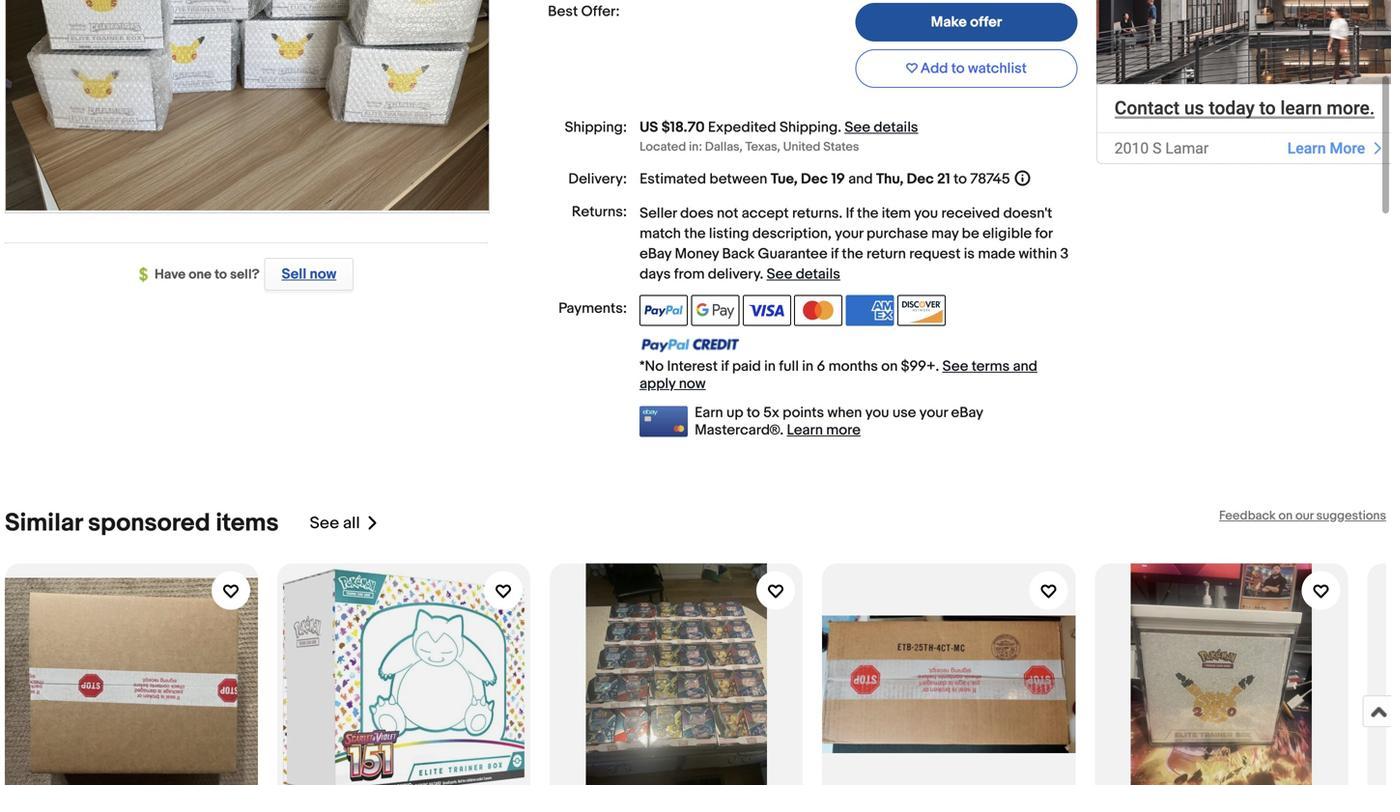 Task type: locate. For each thing, give the bounding box(es) containing it.
on
[[882, 358, 898, 376], [1279, 509, 1293, 524]]

if the return request is made within 3 days from delivery
[[640, 246, 1069, 283]]

your inside seller does not accept returns. if the item you received doesn't match the listing description, your purchase may be eligible for ebay money back guarantee
[[835, 225, 864, 243]]

if
[[831, 246, 839, 263], [721, 358, 729, 376]]

united
[[784, 140, 821, 155]]

dec
[[801, 171, 829, 188], [907, 171, 934, 188]]

american express image
[[846, 295, 895, 326]]

see left terms
[[943, 358, 969, 376]]

up
[[727, 405, 744, 422]]

google pay image
[[692, 295, 740, 326]]

feedback
[[1220, 509, 1277, 524]]

earn
[[695, 405, 724, 422]]

you inside seller does not accept returns. if the item you received doesn't match the listing description, your purchase may be eligible for ebay money back guarantee
[[915, 205, 939, 222]]

0 vertical spatial see details link
[[845, 119, 919, 136]]

accept
[[742, 205, 789, 222]]

ebay up days
[[640, 246, 672, 263]]

now up earn at bottom
[[679, 376, 706, 393]]

1 horizontal spatial details
[[874, 119, 919, 136]]

add to watchlist
[[921, 60, 1028, 77]]

eligible
[[983, 225, 1032, 243]]

offer
[[971, 14, 1003, 31]]

0 horizontal spatial you
[[866, 405, 890, 422]]

you left use
[[866, 405, 890, 422]]

.
[[838, 119, 842, 136], [760, 266, 764, 283]]

$99+.
[[902, 358, 940, 376]]

in left 6
[[803, 358, 814, 376]]

your
[[835, 225, 864, 243], [920, 405, 948, 422]]

see inside us $18.70 expedited shipping . see details located in: dallas, texas, united states
[[845, 119, 871, 136]]

points
[[783, 405, 825, 422]]

1 vertical spatial details
[[796, 266, 841, 283]]

feedback on our suggestions link
[[1220, 509, 1387, 524]]

and
[[849, 171, 873, 188], [1014, 358, 1038, 376]]

main content
[[507, 0, 1080, 439]]

full
[[779, 358, 799, 376]]

0 horizontal spatial on
[[882, 358, 898, 376]]

paypal image
[[640, 295, 688, 326]]

on inside main content
[[882, 358, 898, 376]]

the right if
[[858, 205, 879, 222]]

0 horizontal spatial if
[[721, 358, 729, 376]]

does
[[681, 205, 714, 222]]

now
[[310, 266, 337, 283], [679, 376, 706, 393]]

main content containing best offer:
[[507, 0, 1080, 439]]

. up visa image at right
[[760, 266, 764, 283]]

pokemon tcg celebrations elite trainer box 25th anniversary - factory sealed x10 - picture 1 of 1 image
[[6, 0, 489, 210]]

0 vertical spatial now
[[310, 266, 337, 283]]

if inside if the return request is made within 3 days from delivery
[[831, 246, 839, 263]]

if left paid
[[721, 358, 729, 376]]

2 vertical spatial the
[[842, 246, 864, 263]]

0 vertical spatial on
[[882, 358, 898, 376]]

$18.70
[[662, 119, 705, 136]]

description,
[[753, 225, 832, 243]]

0 horizontal spatial your
[[835, 225, 864, 243]]

1 horizontal spatial .
[[838, 119, 842, 136]]

1 vertical spatial if
[[721, 358, 729, 376]]

now right sell
[[310, 266, 337, 283]]

on left $99+.
[[882, 358, 898, 376]]

0 vertical spatial details
[[874, 119, 919, 136]]

0 horizontal spatial in
[[765, 358, 776, 376]]

visa image
[[743, 295, 791, 326]]

see terms and apply now
[[640, 358, 1038, 393]]

paid
[[733, 358, 762, 376]]

details down guarantee
[[796, 266, 841, 283]]

1 horizontal spatial on
[[1279, 509, 1293, 524]]

0 vertical spatial ebay
[[640, 246, 672, 263]]

see inside "see terms and apply now"
[[943, 358, 969, 376]]

add
[[921, 60, 949, 77]]

0 vertical spatial .
[[838, 119, 842, 136]]

0 vertical spatial your
[[835, 225, 864, 243]]

2 in from the left
[[803, 358, 814, 376]]

to inside earn up to 5x points when you use your ebay mastercard®.
[[747, 405, 760, 422]]

tue,
[[771, 171, 798, 188]]

offer:
[[582, 3, 620, 20]]

0 vertical spatial the
[[858, 205, 879, 222]]

ebay down terms
[[952, 405, 984, 422]]

dec left 19
[[801, 171, 829, 188]]

0 vertical spatial if
[[831, 246, 839, 263]]

0 vertical spatial you
[[915, 205, 939, 222]]

1 horizontal spatial dec
[[907, 171, 934, 188]]

1 horizontal spatial if
[[831, 246, 839, 263]]

you up may
[[915, 205, 939, 222]]

ebay
[[640, 246, 672, 263], [952, 405, 984, 422]]

to left 5x
[[747, 405, 760, 422]]

on left the our
[[1279, 509, 1293, 524]]

0 vertical spatial and
[[849, 171, 873, 188]]

1 horizontal spatial ebay
[[952, 405, 984, 422]]

ebay inside seller does not accept returns. if the item you received doesn't match the listing description, your purchase may be eligible for ebay money back guarantee
[[640, 246, 672, 263]]

and right 19
[[849, 171, 873, 188]]

1 vertical spatial .
[[760, 266, 764, 283]]

*no
[[640, 358, 664, 376]]

1 horizontal spatial and
[[1014, 358, 1038, 376]]

1 vertical spatial you
[[866, 405, 890, 422]]

see left all
[[310, 514, 339, 534]]

to right add
[[952, 60, 965, 77]]

0 horizontal spatial ebay
[[640, 246, 672, 263]]

delivery:
[[569, 171, 627, 188]]

advertisement region
[[1097, 0, 1392, 164]]

you
[[915, 205, 939, 222], [866, 405, 890, 422]]

0 horizontal spatial see details link
[[767, 266, 841, 283]]

from
[[674, 266, 705, 283]]

0 horizontal spatial dec
[[801, 171, 829, 188]]

terms
[[972, 358, 1010, 376]]

similar sponsored items
[[5, 509, 279, 539]]

if
[[846, 205, 854, 222]]

to right one
[[215, 267, 227, 283]]

purchase
[[867, 225, 929, 243]]

21
[[938, 171, 951, 188]]

make offer link
[[856, 3, 1078, 42]]

1 vertical spatial the
[[685, 225, 706, 243]]

your down if
[[835, 225, 864, 243]]

apply
[[640, 376, 676, 393]]

between
[[710, 171, 768, 188]]

0 horizontal spatial details
[[796, 266, 841, 283]]

shipping
[[780, 119, 838, 136]]

have
[[155, 267, 186, 283]]

details up thu,
[[874, 119, 919, 136]]

have one to sell?
[[155, 267, 260, 283]]

see details link down guarantee
[[767, 266, 841, 283]]

may
[[932, 225, 959, 243]]

see details link up states at top
[[845, 119, 919, 136]]

to
[[952, 60, 965, 77], [954, 171, 968, 188], [215, 267, 227, 283], [747, 405, 760, 422]]

more
[[827, 422, 861, 439]]

1 horizontal spatial in
[[803, 358, 814, 376]]

returns:
[[572, 204, 627, 221]]

the up the money
[[685, 225, 706, 243]]

not
[[717, 205, 739, 222]]

listing
[[709, 225, 750, 243]]

3
[[1061, 246, 1069, 263]]

1 vertical spatial and
[[1014, 358, 1038, 376]]

0 horizontal spatial .
[[760, 266, 764, 283]]

ebay mastercard image
[[640, 407, 688, 437]]

us
[[640, 119, 659, 136]]

to inside button
[[952, 60, 965, 77]]

see
[[845, 119, 871, 136], [767, 266, 793, 283], [943, 358, 969, 376], [310, 514, 339, 534]]

if up the . see details
[[831, 246, 839, 263]]

make
[[931, 14, 967, 31]]

1 horizontal spatial now
[[679, 376, 706, 393]]

see up states at top
[[845, 119, 871, 136]]

your right use
[[920, 405, 948, 422]]

interest
[[667, 358, 718, 376]]

details inside us $18.70 expedited shipping . see details located in: dallas, texas, united states
[[874, 119, 919, 136]]

in left full
[[765, 358, 776, 376]]

located
[[640, 140, 687, 155]]

dec left 21
[[907, 171, 934, 188]]

1 vertical spatial now
[[679, 376, 706, 393]]

the inside if the return request is made within 3 days from delivery
[[842, 246, 864, 263]]

item
[[882, 205, 912, 222]]

and right terms
[[1014, 358, 1038, 376]]

the left return on the top
[[842, 246, 864, 263]]

1 vertical spatial ebay
[[952, 405, 984, 422]]

in:
[[689, 140, 703, 155]]

. up states at top
[[838, 119, 842, 136]]

see all link
[[310, 509, 380, 539]]

sponsored
[[88, 509, 210, 539]]

1 vertical spatial your
[[920, 405, 948, 422]]

*no interest if paid in full in 6 months on $99+.
[[640, 358, 943, 376]]

1 vertical spatial on
[[1279, 509, 1293, 524]]

1 horizontal spatial your
[[920, 405, 948, 422]]

1 horizontal spatial you
[[915, 205, 939, 222]]

paypal credit image
[[640, 338, 741, 353]]



Task type: vqa. For each thing, say whether or not it's contained in the screenshot.
Featured
no



Task type: describe. For each thing, give the bounding box(es) containing it.
master card image
[[795, 295, 843, 326]]

states
[[824, 140, 860, 155]]

items
[[216, 509, 279, 539]]

now inside "see terms and apply now"
[[679, 376, 706, 393]]

match
[[640, 225, 681, 243]]

make offer
[[931, 14, 1003, 31]]

78745
[[971, 171, 1011, 188]]

see terms and apply now link
[[640, 358, 1038, 393]]

mastercard®.
[[695, 422, 784, 439]]

earn up to 5x points when you use your ebay mastercard®.
[[695, 405, 984, 439]]

payments:
[[559, 300, 627, 318]]

suggestions
[[1317, 509, 1387, 524]]

learn more link
[[787, 422, 861, 439]]

seller
[[640, 205, 677, 222]]

and inside "see terms and apply now"
[[1014, 358, 1038, 376]]

request
[[910, 246, 961, 263]]

0 horizontal spatial and
[[849, 171, 873, 188]]

19
[[832, 171, 846, 188]]

all
[[343, 514, 360, 534]]

your inside earn up to 5x points when you use your ebay mastercard®.
[[920, 405, 948, 422]]

5x
[[764, 405, 780, 422]]

estimated
[[640, 171, 707, 188]]

see inside 'link'
[[310, 514, 339, 534]]

learn more
[[787, 422, 861, 439]]

money
[[675, 246, 719, 263]]

best
[[548, 3, 578, 20]]

made
[[979, 246, 1016, 263]]

days
[[640, 266, 671, 283]]

for
[[1036, 225, 1053, 243]]

dollar sign image
[[139, 267, 155, 283]]

2 dec from the left
[[907, 171, 934, 188]]

see down guarantee
[[767, 266, 793, 283]]

sell?
[[230, 267, 260, 283]]

best offer:
[[548, 3, 620, 20]]

1 dec from the left
[[801, 171, 829, 188]]

see all
[[310, 514, 360, 534]]

use
[[893, 405, 917, 422]]

be
[[962, 225, 980, 243]]

sell
[[282, 266, 307, 283]]

0 horizontal spatial now
[[310, 266, 337, 283]]

feedback on our suggestions
[[1220, 509, 1387, 524]]

add to watchlist button
[[856, 49, 1078, 88]]

1 horizontal spatial see details link
[[845, 119, 919, 136]]

. inside us $18.70 expedited shipping . see details located in: dallas, texas, united states
[[838, 119, 842, 136]]

1 vertical spatial see details link
[[767, 266, 841, 283]]

seller does not accept returns. if the item you received doesn't match the listing description, your purchase may be eligible for ebay money back guarantee
[[640, 205, 1053, 263]]

sell now link
[[260, 258, 354, 291]]

dallas,
[[705, 140, 743, 155]]

received
[[942, 205, 1001, 222]]

discover image
[[898, 295, 946, 326]]

shipping:
[[565, 119, 627, 136]]

expedited
[[708, 119, 777, 136]]

guarantee
[[758, 246, 828, 263]]

See all text field
[[310, 514, 360, 534]]

us $18.70 expedited shipping . see details located in: dallas, texas, united states
[[640, 119, 919, 155]]

you inside earn up to 5x points when you use your ebay mastercard®.
[[866, 405, 890, 422]]

6
[[817, 358, 826, 376]]

return
[[867, 246, 907, 263]]

estimated between tue, dec 19 and thu, dec 21 to 78745
[[640, 171, 1011, 188]]

one
[[189, 267, 212, 283]]

watchlist
[[969, 60, 1028, 77]]

returns.
[[793, 205, 843, 222]]

thu,
[[877, 171, 904, 188]]

when
[[828, 405, 863, 422]]

delivery
[[708, 266, 760, 283]]

our
[[1296, 509, 1314, 524]]

texas,
[[746, 140, 781, 155]]

within
[[1019, 246, 1058, 263]]

learn
[[787, 422, 823, 439]]

doesn't
[[1004, 205, 1053, 222]]

months
[[829, 358, 879, 376]]

similar
[[5, 509, 82, 539]]

ebay inside earn up to 5x points when you use your ebay mastercard®.
[[952, 405, 984, 422]]

1 in from the left
[[765, 358, 776, 376]]

. see details
[[760, 266, 841, 283]]

to right 21
[[954, 171, 968, 188]]



